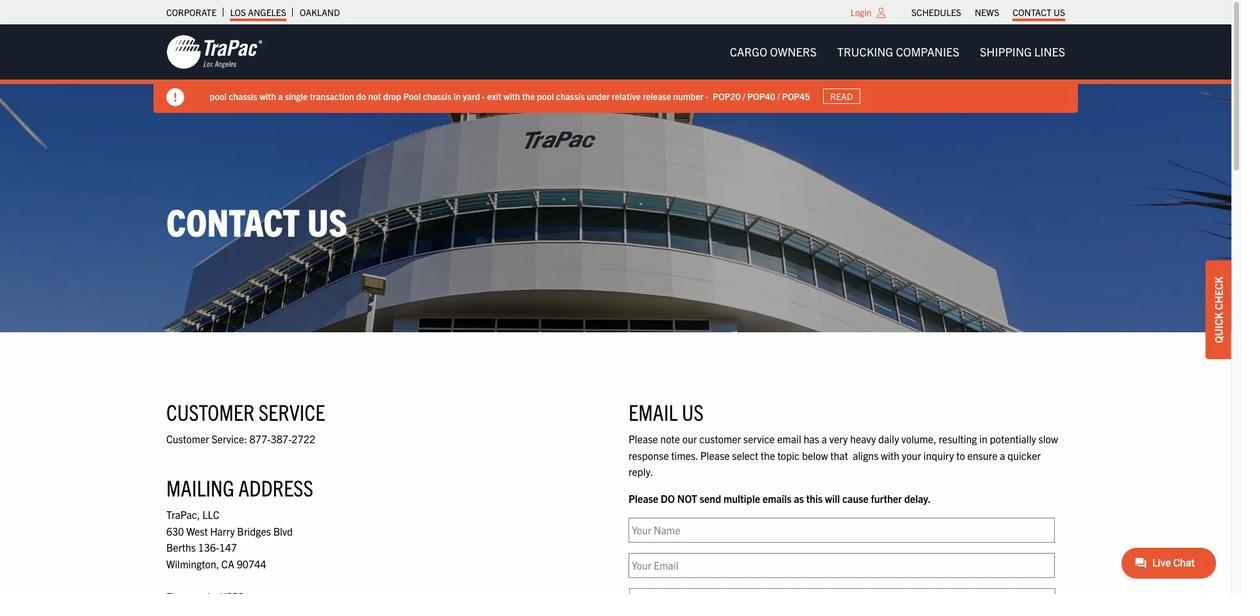 Task type: locate. For each thing, give the bounding box(es) containing it.
0 horizontal spatial -
[[483, 90, 486, 102]]

shipping
[[981, 44, 1032, 59]]

- right number
[[706, 90, 709, 102]]

light image
[[877, 8, 886, 18]]

bridges
[[237, 525, 271, 538]]

with right exit
[[504, 90, 521, 102]]

response
[[629, 450, 669, 462]]

1 customer from the top
[[166, 398, 255, 426]]

pool
[[404, 90, 421, 102]]

2 horizontal spatial us
[[1054, 6, 1066, 18]]

1 pool from the left
[[210, 90, 227, 102]]

schedules link
[[912, 3, 962, 21]]

chassis right pool
[[423, 90, 452, 102]]

0 vertical spatial menu bar
[[905, 3, 1073, 21]]

the down service
[[761, 450, 776, 462]]

in inside please note our customer service email has a very heavy daily volume, resulting in potentially slow response times. please select the topic below that  aligns with your inquiry to ensure a quicker reply.
[[980, 433, 988, 446]]

shipping lines
[[981, 44, 1066, 59]]

customer up "service:"
[[166, 398, 255, 426]]

select
[[732, 450, 759, 462]]

1 vertical spatial us
[[308, 198, 348, 245]]

angeles
[[248, 6, 286, 18]]

owners
[[770, 44, 817, 59]]

menu bar containing cargo owners
[[720, 39, 1076, 65]]

/
[[743, 90, 746, 102], [778, 90, 781, 102]]

please left do
[[629, 493, 659, 506]]

1 horizontal spatial a
[[822, 433, 827, 446]]

trapac, llc 630 west harry bridges blvd berths 136-147 wilmington, ca 90744
[[166, 509, 293, 571]]

corporate
[[166, 6, 217, 18]]

chassis
[[229, 90, 258, 102], [423, 90, 452, 102], [557, 90, 585, 102]]

2 vertical spatial please
[[629, 493, 659, 506]]

1 horizontal spatial contact us
[[1013, 6, 1066, 18]]

a down potentially
[[1000, 450, 1006, 462]]

quick check
[[1213, 277, 1226, 344]]

2 chassis from the left
[[423, 90, 452, 102]]

1 vertical spatial customer
[[166, 433, 209, 446]]

1 horizontal spatial in
[[980, 433, 988, 446]]

quicker
[[1008, 450, 1041, 462]]

relative
[[612, 90, 642, 102]]

0 horizontal spatial contact us
[[166, 198, 348, 245]]

2 customer from the top
[[166, 433, 209, 446]]

customer service: 877-387-2722
[[166, 433, 315, 446]]

0 horizontal spatial chassis
[[229, 90, 258, 102]]

login
[[851, 6, 872, 18]]

with down the "daily"
[[881, 450, 900, 462]]

630
[[166, 525, 184, 538]]

read link
[[824, 89, 861, 104]]

a right 'has'
[[822, 433, 827, 446]]

- left exit
[[483, 90, 486, 102]]

menu bar
[[905, 3, 1073, 21], [720, 39, 1076, 65]]

0 horizontal spatial the
[[523, 90, 536, 102]]

0 vertical spatial us
[[1054, 6, 1066, 18]]

pool chassis with a single transaction  do not drop pool chassis in yard -  exit with the pool chassis under relative release number -  pop20 / pop40 / pop45
[[210, 90, 811, 102]]

1 vertical spatial the
[[761, 450, 776, 462]]

in up "ensure"
[[980, 433, 988, 446]]

the
[[523, 90, 536, 102], [761, 450, 776, 462]]

in
[[454, 90, 461, 102], [980, 433, 988, 446]]

0 horizontal spatial a
[[279, 90, 283, 102]]

in left yard
[[454, 90, 461, 102]]

/ left "pop45" on the top of the page
[[778, 90, 781, 102]]

0 horizontal spatial pool
[[210, 90, 227, 102]]

mailing address
[[166, 474, 313, 502]]

this
[[807, 493, 823, 506]]

customer for customer service: 877-387-2722
[[166, 433, 209, 446]]

2 horizontal spatial chassis
[[557, 90, 585, 102]]

a left single
[[279, 90, 283, 102]]

that
[[831, 450, 849, 462]]

harry
[[210, 525, 235, 538]]

pop20
[[713, 90, 741, 102]]

please up response
[[629, 433, 658, 446]]

pop45
[[783, 90, 811, 102]]

chassis down los angeles image
[[229, 90, 258, 102]]

us
[[1054, 6, 1066, 18], [308, 198, 348, 245], [682, 398, 704, 426]]

2 - from the left
[[706, 90, 709, 102]]

contact us
[[1013, 6, 1066, 18], [166, 198, 348, 245]]

please for our
[[629, 433, 658, 446]]

a
[[279, 90, 283, 102], [822, 433, 827, 446], [1000, 450, 1006, 462]]

customer
[[166, 398, 255, 426], [166, 433, 209, 446]]

the right exit
[[523, 90, 536, 102]]

1 horizontal spatial pool
[[538, 90, 555, 102]]

customer
[[700, 433, 741, 446]]

0 vertical spatial in
[[454, 90, 461, 102]]

please down customer at the right of the page
[[701, 450, 730, 462]]

banner
[[0, 24, 1242, 113]]

with left single
[[260, 90, 277, 102]]

schedules
[[912, 6, 962, 18]]

service
[[259, 398, 325, 426]]

1 horizontal spatial us
[[682, 398, 704, 426]]

with
[[260, 90, 277, 102], [504, 90, 521, 102], [881, 450, 900, 462]]

pool
[[210, 90, 227, 102], [538, 90, 555, 102]]

not
[[678, 493, 698, 506]]

1 horizontal spatial chassis
[[423, 90, 452, 102]]

trucking
[[838, 44, 894, 59]]

email
[[629, 398, 678, 426]]

menu bar up shipping
[[905, 3, 1073, 21]]

chassis left under
[[557, 90, 585, 102]]

0 vertical spatial contact us
[[1013, 6, 1066, 18]]

1 horizontal spatial contact
[[1013, 6, 1052, 18]]

1 vertical spatial contact us
[[166, 198, 348, 245]]

news
[[975, 6, 1000, 18]]

wilmington,
[[166, 558, 219, 571]]

trapac,
[[166, 509, 200, 522]]

service:
[[212, 433, 247, 446]]

cause
[[843, 493, 869, 506]]

llc
[[202, 509, 220, 522]]

very
[[830, 433, 848, 446]]

times.
[[672, 450, 698, 462]]

volume,
[[902, 433, 937, 446]]

los angeles image
[[166, 34, 263, 70]]

2 horizontal spatial with
[[881, 450, 900, 462]]

0 horizontal spatial /
[[743, 90, 746, 102]]

email
[[778, 433, 802, 446]]

cargo
[[730, 44, 768, 59]]

0 vertical spatial customer
[[166, 398, 255, 426]]

0 vertical spatial the
[[523, 90, 536, 102]]

please
[[629, 433, 658, 446], [701, 450, 730, 462], [629, 493, 659, 506]]

1 vertical spatial menu bar
[[720, 39, 1076, 65]]

2 horizontal spatial a
[[1000, 450, 1006, 462]]

/ left pop40
[[743, 90, 746, 102]]

login link
[[851, 6, 872, 18]]

customer left "service:"
[[166, 433, 209, 446]]

please note our customer service email has a very heavy daily volume, resulting in potentially slow response times. please select the topic below that  aligns with your inquiry to ensure a quicker reply.
[[629, 433, 1059, 479]]

pool right solid image
[[210, 90, 227, 102]]

reply.
[[629, 466, 653, 479]]

3 chassis from the left
[[557, 90, 585, 102]]

do
[[661, 493, 675, 506]]

1 horizontal spatial /
[[778, 90, 781, 102]]

companies
[[896, 44, 960, 59]]

send
[[700, 493, 722, 506]]

0 vertical spatial please
[[629, 433, 658, 446]]

1 - from the left
[[483, 90, 486, 102]]

90744
[[237, 558, 266, 571]]

berths
[[166, 542, 196, 554]]

corporate link
[[166, 3, 217, 21]]

menu bar down 'light' icon
[[720, 39, 1076, 65]]

1 vertical spatial in
[[980, 433, 988, 446]]

0 horizontal spatial contact
[[166, 198, 300, 245]]

1 horizontal spatial -
[[706, 90, 709, 102]]

us inside menu bar
[[1054, 6, 1066, 18]]

2 vertical spatial us
[[682, 398, 704, 426]]

1 vertical spatial contact
[[166, 198, 300, 245]]

0 vertical spatial contact
[[1013, 6, 1052, 18]]

1 horizontal spatial the
[[761, 450, 776, 462]]

lines
[[1035, 44, 1066, 59]]

1 vertical spatial a
[[822, 433, 827, 446]]

2 vertical spatial a
[[1000, 450, 1006, 462]]

pool right exit
[[538, 90, 555, 102]]



Task type: vqa. For each thing, say whether or not it's contained in the screenshot.
the then
no



Task type: describe. For each thing, give the bounding box(es) containing it.
service
[[744, 433, 775, 446]]

0 vertical spatial a
[[279, 90, 283, 102]]

as
[[794, 493, 804, 506]]

387-
[[271, 433, 292, 446]]

contact inside contact us link
[[1013, 6, 1052, 18]]

Your Name text field
[[629, 518, 1056, 543]]

email us
[[629, 398, 704, 426]]

exit
[[488, 90, 502, 102]]

potentially
[[990, 433, 1037, 446]]

not
[[369, 90, 382, 102]]

2 / from the left
[[778, 90, 781, 102]]

menu bar containing schedules
[[905, 3, 1073, 21]]

check
[[1213, 277, 1226, 310]]

1 / from the left
[[743, 90, 746, 102]]

below
[[803, 450, 828, 462]]

please for not
[[629, 493, 659, 506]]

daily
[[879, 433, 900, 446]]

trucking companies link
[[827, 39, 970, 65]]

cargo owners
[[730, 44, 817, 59]]

contact us link
[[1013, 3, 1066, 21]]

heavy
[[851, 433, 876, 446]]

Your Email text field
[[629, 553, 1056, 579]]

oakland
[[300, 6, 340, 18]]

0 horizontal spatial in
[[454, 90, 461, 102]]

cargo owners link
[[720, 39, 827, 65]]

los angeles link
[[230, 3, 286, 21]]

note
[[661, 433, 680, 446]]

news link
[[975, 3, 1000, 21]]

los
[[230, 6, 246, 18]]

to
[[957, 450, 966, 462]]

2 pool from the left
[[538, 90, 555, 102]]

quick check link
[[1206, 261, 1232, 360]]

mailing
[[166, 474, 234, 502]]

number
[[674, 90, 704, 102]]

banner containing cargo owners
[[0, 24, 1242, 113]]

shipping lines link
[[970, 39, 1076, 65]]

2722
[[292, 433, 315, 446]]

quick
[[1213, 313, 1226, 344]]

ca
[[222, 558, 234, 571]]

under
[[587, 90, 610, 102]]

1 chassis from the left
[[229, 90, 258, 102]]

0 horizontal spatial with
[[260, 90, 277, 102]]

1 vertical spatial please
[[701, 450, 730, 462]]

drop
[[384, 90, 402, 102]]

will
[[826, 493, 840, 506]]

single
[[285, 90, 308, 102]]

delay.
[[905, 493, 931, 506]]

topic
[[778, 450, 800, 462]]

pop40
[[748, 90, 776, 102]]

0 horizontal spatial us
[[308, 198, 348, 245]]

with inside please note our customer service email has a very heavy daily volume, resulting in potentially slow response times. please select the topic below that  aligns with your inquiry to ensure a quicker reply.
[[881, 450, 900, 462]]

solid image
[[166, 89, 184, 107]]

customer service
[[166, 398, 325, 426]]

blvd
[[273, 525, 293, 538]]

customer for customer service
[[166, 398, 255, 426]]

los angeles
[[230, 6, 286, 18]]

yard
[[463, 90, 481, 102]]

oakland link
[[300, 3, 340, 21]]

the inside please note our customer service email has a very heavy daily volume, resulting in potentially slow response times. please select the topic below that  aligns with your inquiry to ensure a quicker reply.
[[761, 450, 776, 462]]

release
[[644, 90, 672, 102]]

slow
[[1039, 433, 1059, 446]]

your
[[902, 450, 922, 462]]

please do not send multiple emails as this will cause further delay.
[[629, 493, 931, 506]]

ensure
[[968, 450, 998, 462]]

transaction
[[310, 90, 355, 102]]

emails
[[763, 493, 792, 506]]

do
[[357, 90, 367, 102]]

resulting
[[939, 433, 978, 446]]

west
[[186, 525, 208, 538]]

address
[[238, 474, 313, 502]]

877-
[[250, 433, 271, 446]]

multiple
[[724, 493, 761, 506]]

read
[[831, 91, 854, 102]]

1 horizontal spatial with
[[504, 90, 521, 102]]

further
[[871, 493, 902, 506]]

our
[[683, 433, 697, 446]]

147
[[219, 542, 237, 554]]

trucking companies
[[838, 44, 960, 59]]



